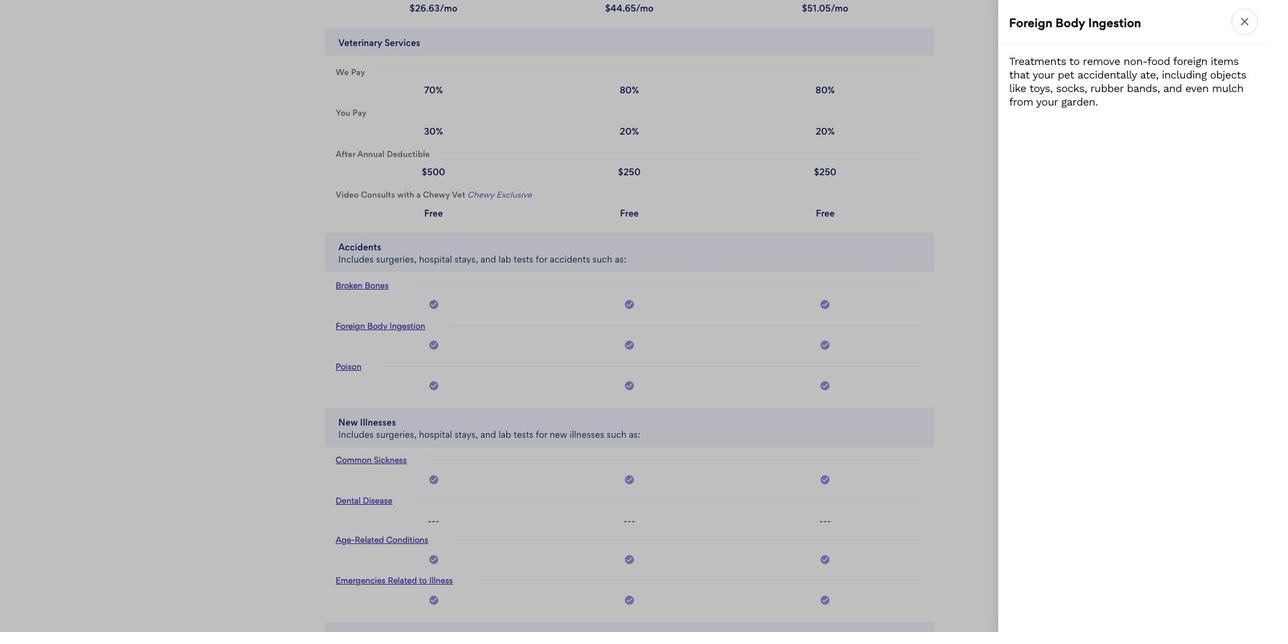 Task type: describe. For each thing, give the bounding box(es) containing it.
services
[[385, 37, 421, 48]]

3 not included element from the left
[[820, 515, 832, 527]]

surgeries, inside accidents includes surgeries, hospital stays, and lab tests for accidents such as:
[[376, 254, 417, 265]]

non-
[[1124, 55, 1148, 68]]

0 vertical spatial your
[[1033, 68, 1055, 81]]

stays, inside accidents includes surgeries, hospital stays, and lab tests for accidents such as:
[[455, 254, 478, 265]]

70%
[[425, 85, 443, 95]]

close image
[[1239, 15, 1252, 28]]

$ for 44.65
[[606, 3, 611, 14]]

mulch
[[1213, 82, 1244, 95]]

$ 51.05 /mo
[[803, 3, 849, 14]]

1 - from the left
[[428, 516, 432, 527]]

treatments
[[1010, 55, 1067, 68]]

as: inside the new illnesses includes surgeries, hospital stays, and lab tests for new illnesses such as:
[[629, 429, 641, 440]]

2 - from the left
[[432, 516, 436, 527]]

5 - from the left
[[628, 516, 632, 527]]

4 - from the left
[[624, 516, 628, 527]]

26.63
[[415, 3, 440, 14]]

--- for 1st not included element from right
[[820, 516, 832, 527]]

new illnesses includes surgeries, hospital stays, and lab tests for new illnesses such as:
[[339, 417, 641, 440]]

garden.
[[1062, 95, 1098, 108]]

like
[[1010, 82, 1027, 95]]

illnesses
[[570, 429, 605, 440]]

new
[[550, 429, 568, 440]]

1 not included element from the left
[[428, 515, 440, 527]]

and inside treatments to remove non-food foreign items that your pet accidentally ate, including objects like toys, socks, rubber bands, and even mulch from your garden.
[[1164, 82, 1183, 95]]

illnesses
[[360, 417, 396, 428]]

chewy exclusive
[[468, 190, 532, 200]]

1 vertical spatial your
[[1037, 95, 1059, 108]]

$ for 51.05
[[803, 3, 808, 14]]

foreign
[[1010, 16, 1053, 30]]

and inside accidents includes surgeries, hospital stays, and lab tests for accidents such as:
[[481, 254, 496, 265]]

hospital inside accidents includes surgeries, hospital stays, and lab tests for accidents such as:
[[419, 254, 452, 265]]

tests inside the new illnesses includes surgeries, hospital stays, and lab tests for new illnesses such as:
[[514, 429, 534, 440]]

8 - from the left
[[824, 516, 828, 527]]

lab inside accidents includes surgeries, hospital stays, and lab tests for accidents such as:
[[499, 254, 512, 265]]

even
[[1186, 82, 1209, 95]]

$500
[[422, 167, 446, 177]]

bands,
[[1127, 82, 1161, 95]]

lab inside the new illnesses includes surgeries, hospital stays, and lab tests for new illnesses such as:
[[499, 429, 512, 440]]

for inside accidents includes surgeries, hospital stays, and lab tests for accidents such as:
[[536, 254, 548, 265]]

tests inside accidents includes surgeries, hospital stays, and lab tests for accidents such as:
[[514, 254, 534, 265]]

surgeries, inside the new illnesses includes surgeries, hospital stays, and lab tests for new illnesses such as:
[[376, 429, 417, 440]]

9 - from the left
[[828, 516, 832, 527]]

44.65
[[611, 3, 636, 14]]

that
[[1010, 68, 1030, 81]]

3 - from the left
[[436, 516, 440, 527]]

accidents
[[550, 254, 591, 265]]

/mo for $ 26.63 /mo
[[440, 3, 458, 14]]

accidents includes surgeries, hospital stays, and lab tests for accidents such as:
[[339, 242, 627, 265]]

--- for second not included element from the right
[[624, 516, 636, 527]]

1 20% from the left
[[620, 126, 639, 136]]

veterinary services
[[339, 37, 421, 48]]

1 $250 from the left
[[619, 167, 641, 177]]

from
[[1010, 95, 1034, 108]]

ingestion
[[1089, 16, 1142, 30]]

2 80% from the left
[[816, 85, 835, 95]]

such inside accidents includes surgeries, hospital stays, and lab tests for accidents such as:
[[593, 254, 613, 265]]

accidentally
[[1078, 68, 1137, 81]]

stays, inside the new illnesses includes surgeries, hospital stays, and lab tests for new illnesses such as:
[[455, 429, 478, 440]]



Task type: locate. For each thing, give the bounding box(es) containing it.
socks,
[[1057, 82, 1088, 95]]

body
[[1056, 16, 1086, 30]]

1 stays, from the top
[[455, 254, 478, 265]]

not included element
[[428, 515, 440, 527], [624, 515, 636, 527], [820, 515, 832, 527]]

1 horizontal spatial ---
[[624, 516, 636, 527]]

lab down chewy exclusive
[[499, 254, 512, 265]]

for left new
[[536, 429, 548, 440]]

such inside the new illnesses includes surgeries, hospital stays, and lab tests for new illnesses such as:
[[607, 429, 627, 440]]

30%
[[424, 126, 443, 136]]

surgeries, down accidents
[[376, 254, 417, 265]]

51.05
[[808, 3, 831, 14]]

$ 26.63 /mo
[[410, 3, 458, 14]]

0 vertical spatial stays,
[[455, 254, 478, 265]]

2 for from the top
[[536, 429, 548, 440]]

remove
[[1084, 55, 1121, 68]]

1 free from the left
[[424, 208, 443, 218]]

1 vertical spatial for
[[536, 429, 548, 440]]

1 80% from the left
[[620, 85, 639, 95]]

1 vertical spatial such
[[607, 429, 627, 440]]

lab
[[499, 254, 512, 265], [499, 429, 512, 440]]

1 horizontal spatial $
[[606, 3, 611, 14]]

$250
[[619, 167, 641, 177], [814, 167, 837, 177]]

2 surgeries, from the top
[[376, 429, 417, 440]]

free
[[424, 208, 443, 218], [620, 208, 639, 218], [816, 208, 835, 218]]

your down the toys,
[[1037, 95, 1059, 108]]

1 /mo from the left
[[440, 3, 458, 14]]

surgeries, down illnesses
[[376, 429, 417, 440]]

food
[[1148, 55, 1171, 68]]

surgeries,
[[376, 254, 417, 265], [376, 429, 417, 440]]

2 includes from the top
[[339, 429, 374, 440]]

as: right accidents
[[615, 254, 627, 265]]

1 horizontal spatial $250
[[814, 167, 837, 177]]

new
[[339, 417, 358, 428]]

2 horizontal spatial ---
[[820, 516, 832, 527]]

such
[[593, 254, 613, 265], [607, 429, 627, 440]]

tests
[[514, 254, 534, 265], [514, 429, 534, 440]]

1 vertical spatial stays,
[[455, 429, 478, 440]]

0 vertical spatial and
[[1164, 82, 1183, 95]]

--- for 3rd not included element from the right
[[428, 516, 440, 527]]

including
[[1162, 68, 1207, 81]]

2 free from the left
[[620, 208, 639, 218]]

includes down accidents
[[339, 254, 374, 265]]

0 horizontal spatial as:
[[615, 254, 627, 265]]

lab left new
[[499, 429, 512, 440]]

0 horizontal spatial 20%
[[620, 126, 639, 136]]

1 vertical spatial hospital
[[419, 429, 452, 440]]

1 horizontal spatial as:
[[629, 429, 641, 440]]

/mo for $ 51.05 /mo
[[831, 3, 849, 14]]

2 tests from the top
[[514, 429, 534, 440]]

0 horizontal spatial /mo
[[440, 3, 458, 14]]

---
[[428, 516, 440, 527], [624, 516, 636, 527], [820, 516, 832, 527]]

your
[[1033, 68, 1055, 81], [1037, 95, 1059, 108]]

your up the toys,
[[1033, 68, 1055, 81]]

chewy
[[468, 190, 494, 200]]

0 horizontal spatial not included element
[[428, 515, 440, 527]]

$
[[410, 3, 415, 14], [606, 3, 611, 14], [803, 3, 808, 14]]

for inside the new illnesses includes surgeries, hospital stays, and lab tests for new illnesses such as:
[[536, 429, 548, 440]]

7 - from the left
[[820, 516, 824, 527]]

0 horizontal spatial $250
[[619, 167, 641, 177]]

for left accidents
[[536, 254, 548, 265]]

2 lab from the top
[[499, 429, 512, 440]]

2 $250 from the left
[[814, 167, 837, 177]]

tests left new
[[514, 429, 534, 440]]

2 vertical spatial and
[[481, 429, 496, 440]]

0 horizontal spatial $
[[410, 3, 415, 14]]

0 vertical spatial includes
[[339, 254, 374, 265]]

foreign body ingestion dialog
[[999, 0, 1270, 633]]

0 vertical spatial as:
[[615, 254, 627, 265]]

veterinary
[[339, 37, 382, 48]]

1 vertical spatial tests
[[514, 429, 534, 440]]

3 free from the left
[[816, 208, 835, 218]]

20%
[[620, 126, 639, 136], [816, 126, 835, 136]]

3 /mo from the left
[[831, 3, 849, 14]]

1 hospital from the top
[[419, 254, 452, 265]]

tests left accidents
[[514, 254, 534, 265]]

0 vertical spatial lab
[[499, 254, 512, 265]]

includes
[[339, 254, 374, 265], [339, 429, 374, 440]]

1 horizontal spatial /mo
[[636, 3, 654, 14]]

items
[[1211, 55, 1239, 68]]

1 horizontal spatial not included element
[[624, 515, 636, 527]]

1 horizontal spatial free
[[620, 208, 639, 218]]

2 --- from the left
[[624, 516, 636, 527]]

2 $ from the left
[[606, 3, 611, 14]]

1 lab from the top
[[499, 254, 512, 265]]

0 vertical spatial hospital
[[419, 254, 452, 265]]

$ 44.65 /mo
[[606, 3, 654, 14]]

0 horizontal spatial ---
[[428, 516, 440, 527]]

pet
[[1058, 68, 1075, 81]]

1 vertical spatial and
[[481, 254, 496, 265]]

to
[[1070, 55, 1080, 68]]

exclusive
[[497, 190, 532, 200]]

as:
[[615, 254, 627, 265], [629, 429, 641, 440]]

included image
[[428, 299, 439, 310], [624, 299, 635, 310], [820, 299, 831, 313], [428, 340, 439, 354], [820, 340, 831, 351], [428, 381, 439, 391], [820, 381, 831, 394], [820, 381, 831, 391], [428, 474, 439, 488], [624, 474, 635, 488], [624, 474, 635, 485], [428, 554, 439, 568], [624, 554, 635, 565], [428, 595, 439, 606], [624, 595, 635, 606]]

foreign
[[1174, 55, 1208, 68]]

1 for from the top
[[536, 254, 548, 265]]

0 horizontal spatial 80%
[[620, 85, 639, 95]]

accidents
[[339, 242, 382, 253]]

1 vertical spatial includes
[[339, 429, 374, 440]]

includes inside the new illnesses includes surgeries, hospital stays, and lab tests for new illnesses such as:
[[339, 429, 374, 440]]

1 --- from the left
[[428, 516, 440, 527]]

toys,
[[1030, 82, 1053, 95]]

treatments to remove non-food foreign items that your pet accidentally ate, including objects like toys, socks, rubber bands, and even mulch from your garden.
[[1010, 55, 1247, 108]]

1 vertical spatial as:
[[629, 429, 641, 440]]

includes inside accidents includes surgeries, hospital stays, and lab tests for accidents such as:
[[339, 254, 374, 265]]

2 20% from the left
[[816, 126, 835, 136]]

foreign body ingestion
[[1010, 16, 1142, 30]]

as: inside accidents includes surgeries, hospital stays, and lab tests for accidents such as:
[[615, 254, 627, 265]]

/mo for $ 44.65 /mo
[[636, 3, 654, 14]]

hospital
[[419, 254, 452, 265], [419, 429, 452, 440]]

rubber
[[1091, 82, 1124, 95]]

80%
[[620, 85, 639, 95], [816, 85, 835, 95]]

1 surgeries, from the top
[[376, 254, 417, 265]]

1 includes from the top
[[339, 254, 374, 265]]

2 hospital from the top
[[419, 429, 452, 440]]

included image
[[428, 299, 439, 313], [624, 299, 635, 313], [820, 299, 831, 310], [428, 340, 439, 351], [624, 340, 635, 354], [624, 340, 635, 351], [820, 340, 831, 354], [428, 381, 439, 394], [624, 381, 635, 394], [624, 381, 635, 391], [428, 474, 439, 485], [820, 474, 831, 488], [820, 474, 831, 485], [428, 554, 439, 565], [624, 554, 635, 568], [820, 554, 831, 568], [820, 554, 831, 565], [428, 595, 439, 608], [624, 595, 635, 608], [820, 595, 831, 608], [820, 595, 831, 606]]

0 vertical spatial surgeries,
[[376, 254, 417, 265]]

1 vertical spatial surgeries,
[[376, 429, 417, 440]]

for
[[536, 254, 548, 265], [536, 429, 548, 440]]

and inside the new illnesses includes surgeries, hospital stays, and lab tests for new illnesses such as:
[[481, 429, 496, 440]]

2 /mo from the left
[[636, 3, 654, 14]]

such right accidents
[[593, 254, 613, 265]]

2 horizontal spatial $
[[803, 3, 808, 14]]

$ for 26.63
[[410, 3, 415, 14]]

1 vertical spatial lab
[[499, 429, 512, 440]]

includes down new
[[339, 429, 374, 440]]

3 --- from the left
[[820, 516, 832, 527]]

0 vertical spatial tests
[[514, 254, 534, 265]]

2 stays, from the top
[[455, 429, 478, 440]]

6 - from the left
[[632, 516, 636, 527]]

2 horizontal spatial /mo
[[831, 3, 849, 14]]

1 $ from the left
[[410, 3, 415, 14]]

such right the illnesses
[[607, 429, 627, 440]]

2 horizontal spatial free
[[816, 208, 835, 218]]

and
[[1164, 82, 1183, 95], [481, 254, 496, 265], [481, 429, 496, 440]]

stays,
[[455, 254, 478, 265], [455, 429, 478, 440]]

0 vertical spatial such
[[593, 254, 613, 265]]

2 horizontal spatial not included element
[[820, 515, 832, 527]]

hospital inside the new illnesses includes surgeries, hospital stays, and lab tests for new illnesses such as:
[[419, 429, 452, 440]]

objects
[[1211, 68, 1247, 81]]

as: right the illnesses
[[629, 429, 641, 440]]

-
[[428, 516, 432, 527], [432, 516, 436, 527], [436, 516, 440, 527], [624, 516, 628, 527], [628, 516, 632, 527], [632, 516, 636, 527], [820, 516, 824, 527], [824, 516, 828, 527], [828, 516, 832, 527]]

ate,
[[1141, 68, 1159, 81]]

/mo
[[440, 3, 458, 14], [636, 3, 654, 14], [831, 3, 849, 14]]

1 tests from the top
[[514, 254, 534, 265]]

2 not included element from the left
[[624, 515, 636, 527]]

0 vertical spatial for
[[536, 254, 548, 265]]

0 horizontal spatial free
[[424, 208, 443, 218]]

1 horizontal spatial 20%
[[816, 126, 835, 136]]

3 $ from the left
[[803, 3, 808, 14]]

1 horizontal spatial 80%
[[816, 85, 835, 95]]



Task type: vqa. For each thing, say whether or not it's contained in the screenshot.
$ 51.05 /mo /MO
yes



